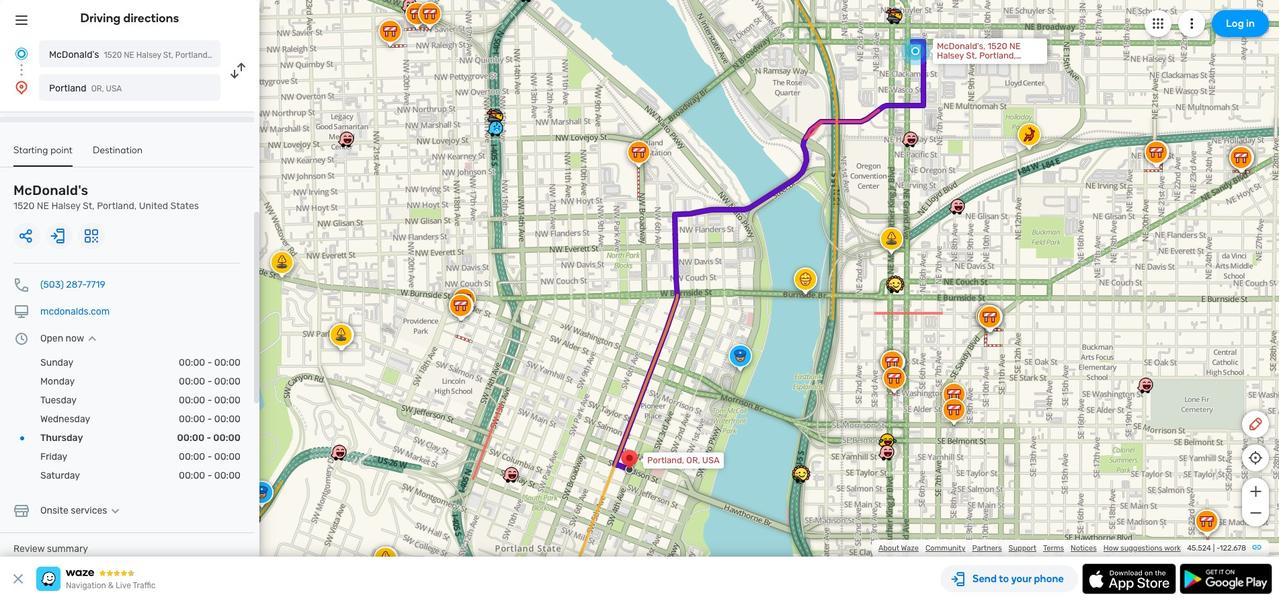 Task type: vqa. For each thing, say whether or not it's contained in the screenshot.
Onsite services
yes



Task type: describe. For each thing, give the bounding box(es) containing it.
1 horizontal spatial halsey
[[136, 50, 161, 60]]

mcdonalds.com link
[[40, 306, 110, 317]]

00:00 - 00:00 for thursday
[[177, 432, 241, 444]]

starting point
[[13, 145, 73, 156]]

starting
[[13, 145, 48, 156]]

link image
[[1252, 542, 1263, 553]]

zoom in image
[[1247, 483, 1264, 500]]

clock image
[[13, 331, 30, 347]]

- for monday
[[207, 376, 212, 387]]

call image
[[13, 277, 30, 293]]

1520 inside mcdonald's, 1520 ne halsey st, portland, united states
[[988, 41, 1008, 51]]

0 horizontal spatial st,
[[83, 200, 95, 212]]

starting point button
[[13, 145, 73, 167]]

how suggestions work link
[[1104, 544, 1181, 553]]

onsite
[[40, 505, 68, 516]]

portland, inside mcdonald's, 1520 ne halsey st, portland, united states
[[979, 50, 1016, 61]]

1 horizontal spatial 1520
[[104, 50, 122, 60]]

current location image
[[13, 46, 30, 62]]

1 horizontal spatial st,
[[163, 50, 173, 60]]

navigation & live traffic
[[66, 581, 156, 590]]

states inside mcdonald's, 1520 ne halsey st, portland, united states
[[966, 60, 993, 70]]

summary
[[47, 543, 88, 555]]

now
[[66, 333, 84, 344]]

x image
[[10, 571, 26, 587]]

destination
[[93, 145, 143, 156]]

support link
[[1009, 544, 1037, 553]]

wednesday
[[40, 413, 90, 425]]

zoom out image
[[1247, 505, 1264, 521]]

1 horizontal spatial ne
[[124, 50, 134, 60]]

00:00 - 00:00 for saturday
[[179, 470, 241, 481]]

destination button
[[93, 145, 143, 165]]

287-
[[66, 279, 86, 290]]

point
[[51, 145, 73, 156]]

waze
[[901, 544, 919, 553]]

saturday
[[40, 470, 80, 481]]

45.524
[[1187, 544, 1211, 553]]

(503)
[[40, 279, 64, 290]]

- for saturday
[[207, 470, 212, 481]]

0 vertical spatial mcdonald's 1520 ne halsey st, portland, united states
[[49, 49, 263, 61]]

directions
[[123, 11, 179, 26]]

or, for portland,
[[686, 455, 700, 465]]

1 vertical spatial mcdonald's 1520 ne halsey st, portland, united states
[[13, 182, 199, 212]]

0 vertical spatial mcdonald's
[[49, 49, 99, 61]]

thursday
[[40, 432, 83, 444]]

about waze community partners support terms notices how suggestions work 45.524 | -122.678
[[879, 544, 1246, 553]]

(503) 287-7719 link
[[40, 279, 105, 290]]

about waze link
[[879, 544, 919, 553]]

00:00 - 00:00 for monday
[[179, 376, 241, 387]]

- for thursday
[[207, 432, 211, 444]]

ne inside mcdonald's, 1520 ne halsey st, portland, united states
[[1010, 41, 1021, 51]]

halsey inside mcdonald's, 1520 ne halsey st, portland, united states
[[937, 50, 964, 61]]

chevron up image
[[84, 333, 100, 344]]

store image
[[13, 503, 30, 519]]

live
[[116, 581, 131, 590]]

location image
[[13, 79, 30, 95]]

driving directions
[[80, 11, 179, 26]]

- for tuesday
[[207, 395, 212, 406]]

mcdonald's,
[[937, 41, 986, 51]]

portland or, usa
[[49, 83, 122, 94]]

0 horizontal spatial ne
[[37, 200, 49, 212]]

navigation
[[66, 581, 106, 590]]

|
[[1213, 544, 1215, 553]]

1 horizontal spatial united
[[211, 50, 236, 60]]

onsite services button
[[40, 505, 123, 516]]

terms link
[[1043, 544, 1064, 553]]



Task type: locate. For each thing, give the bounding box(es) containing it.
terms
[[1043, 544, 1064, 553]]

1 horizontal spatial usa
[[702, 455, 720, 465]]

traffic
[[133, 581, 156, 590]]

122.678
[[1220, 544, 1246, 553]]

0 horizontal spatial halsey
[[51, 200, 80, 212]]

open
[[40, 333, 63, 344]]

mcdonald's 1520 ne halsey st, portland, united states down the directions
[[49, 49, 263, 61]]

open now
[[40, 333, 84, 344]]

7719
[[86, 279, 105, 290]]

chevron down image
[[107, 506, 123, 516]]

3.2
[[173, 554, 230, 598]]

0 horizontal spatial or,
[[91, 84, 104, 93]]

community link
[[926, 544, 966, 553]]

-
[[207, 357, 212, 368], [207, 376, 212, 387], [207, 395, 212, 406], [207, 413, 212, 425], [207, 432, 211, 444], [207, 451, 212, 463], [207, 470, 212, 481], [1217, 544, 1220, 553]]

2 horizontal spatial ne
[[1010, 41, 1021, 51]]

- for sunday
[[207, 357, 212, 368]]

&
[[108, 581, 114, 590]]

monday
[[40, 376, 75, 387]]

portland, or, usa
[[647, 455, 720, 465]]

- for friday
[[207, 451, 212, 463]]

partners link
[[972, 544, 1002, 553]]

usa
[[106, 84, 122, 93], [702, 455, 720, 465]]

1 horizontal spatial or,
[[686, 455, 700, 465]]

driving
[[80, 11, 121, 26]]

1 horizontal spatial states
[[238, 50, 263, 60]]

00:00 - 00:00 for wednesday
[[179, 413, 241, 425]]

mcdonalds.com
[[40, 306, 110, 317]]

mcdonald's up portland
[[49, 49, 99, 61]]

ne
[[1010, 41, 1021, 51], [124, 50, 134, 60], [37, 200, 49, 212]]

about
[[879, 544, 900, 553]]

1520 right "mcdonald's,"
[[988, 41, 1008, 51]]

mcdonald's inside mcdonald's 1520 ne halsey st, portland, united states
[[13, 182, 88, 198]]

onsite services
[[40, 505, 107, 516]]

mcdonald's 1520 ne halsey st, portland, united states
[[49, 49, 263, 61], [13, 182, 199, 212]]

00:00
[[179, 357, 205, 368], [214, 357, 241, 368], [179, 376, 205, 387], [214, 376, 241, 387], [179, 395, 205, 406], [214, 395, 241, 406], [179, 413, 205, 425], [214, 413, 241, 425], [177, 432, 205, 444], [213, 432, 241, 444], [179, 451, 205, 463], [214, 451, 241, 463], [179, 470, 205, 481], [214, 470, 241, 481]]

mcdonald's 1520 ne halsey st, portland, united states down destination button
[[13, 182, 199, 212]]

2 horizontal spatial st,
[[966, 50, 977, 61]]

mcdonald's down starting point button
[[13, 182, 88, 198]]

united inside mcdonald's, 1520 ne halsey st, portland, united states
[[937, 60, 964, 70]]

2 horizontal spatial halsey
[[937, 50, 964, 61]]

usa inside portland or, usa
[[106, 84, 122, 93]]

mcdonald's, 1520 ne halsey st, portland, united states
[[937, 41, 1021, 70]]

0 horizontal spatial usa
[[106, 84, 122, 93]]

halsey
[[136, 50, 161, 60], [937, 50, 964, 61], [51, 200, 80, 212]]

review summary
[[13, 543, 88, 555]]

open now button
[[40, 333, 100, 344]]

united
[[211, 50, 236, 60], [937, 60, 964, 70], [139, 200, 168, 212]]

1 vertical spatial usa
[[702, 455, 720, 465]]

work
[[1165, 544, 1181, 553]]

00:00 - 00:00 for sunday
[[179, 357, 241, 368]]

1 vertical spatial or,
[[686, 455, 700, 465]]

computer image
[[13, 304, 30, 320]]

notices link
[[1071, 544, 1097, 553]]

pencil image
[[1248, 416, 1264, 432]]

2 horizontal spatial 1520
[[988, 41, 1008, 51]]

2 horizontal spatial united
[[937, 60, 964, 70]]

partners
[[972, 544, 1002, 553]]

friday
[[40, 451, 67, 463]]

1 vertical spatial mcdonald's
[[13, 182, 88, 198]]

portland,
[[175, 50, 209, 60], [979, 50, 1016, 61], [97, 200, 137, 212], [647, 455, 684, 465]]

ne down starting point button
[[37, 200, 49, 212]]

review
[[13, 543, 45, 555]]

0 horizontal spatial states
[[170, 200, 199, 212]]

mcdonald's
[[49, 49, 99, 61], [13, 182, 88, 198]]

tuesday
[[40, 395, 77, 406]]

how
[[1104, 544, 1119, 553]]

states
[[238, 50, 263, 60], [966, 60, 993, 70], [170, 200, 199, 212]]

ne down the "driving directions"
[[124, 50, 134, 60]]

1520
[[988, 41, 1008, 51], [104, 50, 122, 60], [13, 200, 35, 212]]

usa for portland,
[[702, 455, 720, 465]]

1520 down starting point button
[[13, 200, 35, 212]]

00:00 - 00:00 for friday
[[179, 451, 241, 463]]

1520 down the driving
[[104, 50, 122, 60]]

00:00 - 00:00 for tuesday
[[179, 395, 241, 406]]

ne right "mcdonald's,"
[[1010, 41, 1021, 51]]

0 vertical spatial or,
[[91, 84, 104, 93]]

community
[[926, 544, 966, 553]]

services
[[71, 505, 107, 516]]

or,
[[91, 84, 104, 93], [686, 455, 700, 465]]

0 horizontal spatial united
[[139, 200, 168, 212]]

00:00 - 00:00
[[179, 357, 241, 368], [179, 376, 241, 387], [179, 395, 241, 406], [179, 413, 241, 425], [177, 432, 241, 444], [179, 451, 241, 463], [179, 470, 241, 481]]

2 horizontal spatial states
[[966, 60, 993, 70]]

0 horizontal spatial 1520
[[13, 200, 35, 212]]

suggestions
[[1121, 544, 1163, 553]]

portland
[[49, 83, 87, 94]]

or, inside portland or, usa
[[91, 84, 104, 93]]

0 vertical spatial usa
[[106, 84, 122, 93]]

notices
[[1071, 544, 1097, 553]]

or, for portland
[[91, 84, 104, 93]]

support
[[1009, 544, 1037, 553]]

(503) 287-7719
[[40, 279, 105, 290]]

usa for portland
[[106, 84, 122, 93]]

sunday
[[40, 357, 73, 368]]

- for wednesday
[[207, 413, 212, 425]]

st,
[[163, 50, 173, 60], [966, 50, 977, 61], [83, 200, 95, 212]]

st, inside mcdonald's, 1520 ne halsey st, portland, united states
[[966, 50, 977, 61]]



